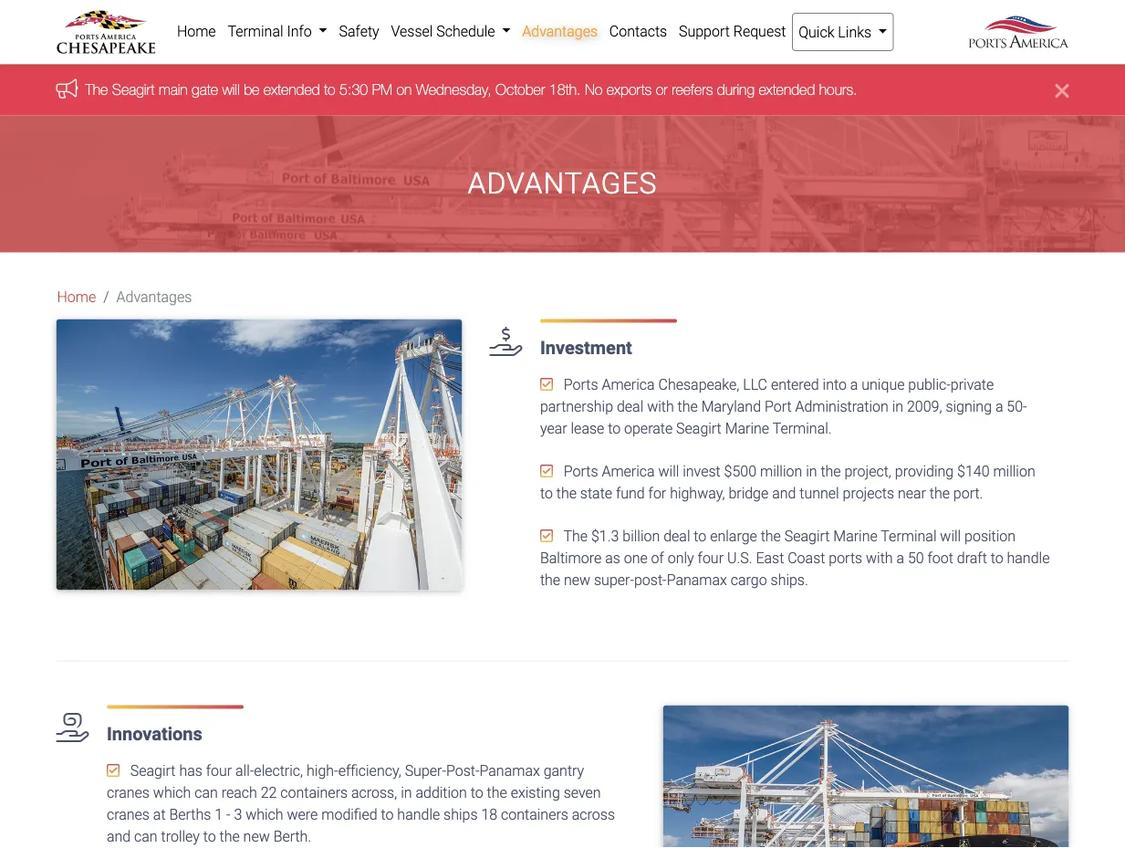 Task type: locate. For each thing, give the bounding box(es) containing it.
cranes left at
[[107, 806, 150, 824]]

the up tunnel
[[821, 463, 842, 480]]

0 vertical spatial ports
[[564, 376, 599, 393]]

new left berth.
[[243, 828, 270, 845]]

ports up partnership
[[564, 376, 599, 393]]

0 vertical spatial deal
[[617, 398, 644, 415]]

and inside ports america will invest $500 million in the project, providing $140 million to the state fund for highway, bridge and tunnel projects near the port.
[[773, 485, 797, 502]]

0 vertical spatial handle
[[1008, 550, 1050, 567]]

deal up only
[[664, 528, 691, 545]]

extended
[[264, 80, 320, 98], [759, 80, 816, 98]]

1 vertical spatial which
[[246, 806, 284, 824]]

into
[[823, 376, 847, 393]]

1 horizontal spatial containers
[[501, 806, 569, 824]]

0 horizontal spatial can
[[134, 828, 158, 845]]

panamax up existing
[[480, 762, 540, 780]]

0 horizontal spatial terminal
[[228, 22, 284, 40]]

0 horizontal spatial home link
[[57, 286, 96, 308]]

to left the state
[[541, 485, 553, 502]]

containers down high-
[[281, 784, 348, 802]]

1 horizontal spatial million
[[994, 463, 1036, 480]]

0 vertical spatial cranes
[[107, 784, 150, 802]]

and left 'trolley' on the bottom of page
[[107, 828, 131, 845]]

1 vertical spatial cranes
[[107, 806, 150, 824]]

0 vertical spatial panamax
[[667, 572, 728, 589]]

america up operate
[[602, 376, 655, 393]]

0 horizontal spatial new
[[243, 828, 270, 845]]

1 horizontal spatial handle
[[1008, 550, 1050, 567]]

and
[[773, 485, 797, 502], [107, 828, 131, 845]]

the up baltimore
[[564, 528, 588, 545]]

0 vertical spatial will
[[222, 80, 240, 98]]

2 horizontal spatial in
[[893, 398, 904, 415]]

advantages link
[[517, 13, 604, 49]]

the inside the $1.3 billion deal to enlarge the seagirt marine terminal will position baltimore as one of only four u.s. east coast ports with a 50 foot draft to handle the new super-post-panamax cargo ships.
[[564, 528, 588, 545]]

handle down position at bottom
[[1008, 550, 1050, 567]]

cranes down innovations
[[107, 784, 150, 802]]

to down across,
[[381, 806, 394, 824]]

can up "1"
[[195, 784, 218, 802]]

million right the $140 at bottom
[[994, 463, 1036, 480]]

1 horizontal spatial with
[[867, 550, 894, 567]]

extended right be
[[264, 80, 320, 98]]

0 vertical spatial america
[[602, 376, 655, 393]]

deal
[[617, 398, 644, 415], [664, 528, 691, 545]]

1 horizontal spatial home link
[[171, 13, 222, 49]]

with right ports
[[867, 550, 894, 567]]

unique
[[862, 376, 905, 393]]

1
[[215, 806, 223, 824]]

1 vertical spatial home
[[57, 288, 96, 306]]

pm
[[372, 80, 393, 98]]

1 vertical spatial america
[[602, 463, 655, 480]]

america for chesapeake,
[[602, 376, 655, 393]]

draft
[[958, 550, 988, 567]]

1 vertical spatial four
[[206, 762, 232, 780]]

1 vertical spatial a
[[996, 398, 1004, 415]]

containers
[[281, 784, 348, 802], [501, 806, 569, 824]]

0 horizontal spatial million
[[761, 463, 803, 480]]

billion
[[623, 528, 660, 545]]

a left 50 at the right of page
[[897, 550, 905, 567]]

support request link
[[674, 13, 792, 49]]

0 vertical spatial with
[[648, 398, 675, 415]]

1 horizontal spatial deal
[[664, 528, 691, 545]]

1 horizontal spatial in
[[806, 463, 818, 480]]

1 vertical spatial the
[[564, 528, 588, 545]]

0 vertical spatial in
[[893, 398, 904, 415]]

quick links
[[799, 23, 876, 41]]

to
[[324, 80, 336, 98], [608, 420, 621, 437], [541, 485, 553, 502], [694, 528, 707, 545], [991, 550, 1004, 567], [471, 784, 484, 802], [381, 806, 394, 824], [203, 828, 216, 845]]

1 vertical spatial handle
[[398, 806, 440, 824]]

0 vertical spatial advantages
[[523, 22, 598, 40]]

1 horizontal spatial new
[[564, 572, 591, 589]]

can
[[195, 784, 218, 802], [134, 828, 158, 845]]

ports inside ports america will invest $500 million in the project, providing $140 million to the state fund for highway, bridge and tunnel projects near the port.
[[564, 463, 599, 480]]

marine down the maryland
[[726, 420, 770, 437]]

1 vertical spatial terminal
[[881, 528, 937, 545]]

new inside seagirt has four all-electric, high-efficiency, super-post-panamax gantry cranes which can reach 22 containers across, in addition to the existing seven cranes at berths 1 - 3 which were modified to handle ships 18 containers across and can trolley to the new berth.
[[243, 828, 270, 845]]

new down baltimore
[[564, 572, 591, 589]]

1 horizontal spatial panamax
[[667, 572, 728, 589]]

info
[[287, 22, 312, 40]]

0 vertical spatial the
[[85, 80, 108, 98]]

will
[[222, 80, 240, 98], [659, 463, 680, 480], [941, 528, 962, 545]]

0 horizontal spatial handle
[[398, 806, 440, 824]]

0 horizontal spatial which
[[153, 784, 191, 802]]

u.s.
[[728, 550, 753, 567]]

america inside ports america will invest $500 million in the project, providing $140 million to the state fund for highway, bridge and tunnel projects near the port.
[[602, 463, 655, 480]]

2 america from the top
[[602, 463, 655, 480]]

baltimore
[[541, 550, 602, 567]]

0 horizontal spatial a
[[851, 376, 859, 393]]

1 vertical spatial will
[[659, 463, 680, 480]]

1 horizontal spatial four
[[698, 550, 724, 567]]

1 horizontal spatial home
[[177, 22, 216, 40]]

home inside 'link'
[[177, 22, 216, 40]]

marine
[[726, 420, 770, 437], [834, 528, 878, 545]]

0 horizontal spatial deal
[[617, 398, 644, 415]]

1 vertical spatial advantages
[[468, 166, 658, 201]]

post-
[[635, 572, 667, 589]]

in down unique
[[893, 398, 904, 415]]

on
[[397, 80, 412, 98]]

in down "super-"
[[401, 784, 412, 802]]

seagirt down the maryland
[[677, 420, 722, 437]]

0 horizontal spatial in
[[401, 784, 412, 802]]

seagirt has four all-electric, high-efficiency, super-post-panamax gantry cranes which can reach 22 containers across, in addition to the existing seven cranes at berths 1 - 3 which were modified to handle ships 18 containers across and can trolley to the new berth.
[[107, 762, 615, 845]]

year
[[541, 420, 568, 437]]

1 horizontal spatial the
[[564, 528, 588, 545]]

ports
[[564, 376, 599, 393], [564, 463, 599, 480]]

1 vertical spatial home link
[[57, 286, 96, 308]]

a inside the $1.3 billion deal to enlarge the seagirt marine terminal will position baltimore as one of only four u.s. east coast ports with a 50 foot draft to handle the new super-post-panamax cargo ships.
[[897, 550, 905, 567]]

cranes
[[107, 784, 150, 802], [107, 806, 150, 824]]

in inside ports america will invest $500 million in the project, providing $140 million to the state fund for highway, bridge and tunnel projects near the port.
[[806, 463, 818, 480]]

has
[[179, 762, 203, 780]]

the up east
[[761, 528, 782, 545]]

1 cranes from the top
[[107, 784, 150, 802]]

the down 'chesapeake,'
[[678, 398, 698, 415]]

and inside seagirt has four all-electric, high-efficiency, super-post-panamax gantry cranes which can reach 22 containers across, in addition to the existing seven cranes at berths 1 - 3 which were modified to handle ships 18 containers across and can trolley to the new berth.
[[107, 828, 131, 845]]

trolley
[[161, 828, 200, 845]]

2 vertical spatial will
[[941, 528, 962, 545]]

0 horizontal spatial containers
[[281, 784, 348, 802]]

seagirt left main
[[112, 80, 155, 98]]

1 horizontal spatial will
[[659, 463, 680, 480]]

a right into
[[851, 376, 859, 393]]

will up for
[[659, 463, 680, 480]]

main
[[159, 80, 188, 98]]

check square image up partnership
[[541, 377, 553, 392]]

public-
[[909, 376, 951, 393]]

seagirt up coast at the right bottom of the page
[[785, 528, 830, 545]]

marine up ports
[[834, 528, 878, 545]]

terminal inside the terminal info link
[[228, 22, 284, 40]]

deal up operate
[[617, 398, 644, 415]]

a left 50-
[[996, 398, 1004, 415]]

0 horizontal spatial four
[[206, 762, 232, 780]]

$1.3
[[592, 528, 619, 545]]

0 horizontal spatial will
[[222, 80, 240, 98]]

support request
[[679, 22, 787, 40]]

will up foot
[[941, 528, 962, 545]]

1 vertical spatial deal
[[664, 528, 691, 545]]

vessel schedule
[[391, 22, 499, 40]]

0 vertical spatial a
[[851, 376, 859, 393]]

electric,
[[254, 762, 303, 780]]

will left be
[[222, 80, 240, 98]]

handle
[[1008, 550, 1050, 567], [398, 806, 440, 824]]

which down 22
[[246, 806, 284, 824]]

in
[[893, 398, 904, 415], [806, 463, 818, 480], [401, 784, 412, 802]]

0 vertical spatial marine
[[726, 420, 770, 437]]

with inside the $1.3 billion deal to enlarge the seagirt marine terminal will position baltimore as one of only four u.s. east coast ports with a 50 foot draft to handle the new super-post-panamax cargo ships.
[[867, 550, 894, 567]]

1 vertical spatial panamax
[[480, 762, 540, 780]]

panamax down only
[[667, 572, 728, 589]]

the left main
[[85, 80, 108, 98]]

terminal info link
[[222, 13, 333, 49]]

to right the lease
[[608, 420, 621, 437]]

the up 18
[[487, 784, 507, 802]]

ports for ports america will invest $500 million in the project, providing $140 million to the state fund for highway, bridge and tunnel projects near the port.
[[564, 463, 599, 480]]

reach
[[222, 784, 257, 802]]

0 horizontal spatial the
[[85, 80, 108, 98]]

ports up the state
[[564, 463, 599, 480]]

four
[[698, 550, 724, 567], [206, 762, 232, 780]]

terminal up 50 at the right of page
[[881, 528, 937, 545]]

america inside ports america chesapeake, llc entered into a unique public-private partnership deal with the maryland port administration in 2009, signing a 50- year lease to operate seagirt marine terminal.
[[602, 376, 655, 393]]

four left all-
[[206, 762, 232, 780]]

million up bridge
[[761, 463, 803, 480]]

check square image up baltimore
[[541, 529, 553, 543]]

post-
[[447, 762, 480, 780]]

1 vertical spatial with
[[867, 550, 894, 567]]

panamax inside the $1.3 billion deal to enlarge the seagirt marine terminal will position baltimore as one of only four u.s. east coast ports with a 50 foot draft to handle the new super-post-panamax cargo ships.
[[667, 572, 728, 589]]

0 vertical spatial which
[[153, 784, 191, 802]]

1 america from the top
[[602, 376, 655, 393]]

0 vertical spatial and
[[773, 485, 797, 502]]

extended right during
[[759, 80, 816, 98]]

0 vertical spatial terminal
[[228, 22, 284, 40]]

2 horizontal spatial will
[[941, 528, 962, 545]]

llc
[[744, 376, 768, 393]]

enlarge
[[711, 528, 758, 545]]

as
[[606, 550, 621, 567]]

2 ports from the top
[[564, 463, 599, 480]]

the seagirt main gate will be extended to 5:30 pm on wednesday, october 18th.  no exports or reefers during extended hours.
[[85, 80, 858, 98]]

seagirt down innovations
[[130, 762, 176, 780]]

to up 18
[[471, 784, 484, 802]]

1 vertical spatial containers
[[501, 806, 569, 824]]

and left tunnel
[[773, 485, 797, 502]]

no
[[585, 80, 603, 98]]

home link
[[171, 13, 222, 49], [57, 286, 96, 308]]

1 ports from the top
[[564, 376, 599, 393]]

1 vertical spatial marine
[[834, 528, 878, 545]]

maryland
[[702, 398, 762, 415]]

can down at
[[134, 828, 158, 845]]

america up fund
[[602, 463, 655, 480]]

the inside ports america chesapeake, llc entered into a unique public-private partnership deal with the maryland port administration in 2009, signing a 50- year lease to operate seagirt marine terminal.
[[678, 398, 698, 415]]

across
[[572, 806, 615, 824]]

handle down addition
[[398, 806, 440, 824]]

four left u.s.
[[698, 550, 724, 567]]

foot
[[928, 550, 954, 567]]

the inside alert
[[85, 80, 108, 98]]

0 vertical spatial four
[[698, 550, 724, 567]]

0 vertical spatial can
[[195, 784, 218, 802]]

1 horizontal spatial can
[[195, 784, 218, 802]]

ports
[[829, 550, 863, 567]]

1 vertical spatial ports
[[564, 463, 599, 480]]

check square image down innovations
[[107, 763, 120, 778]]

2 vertical spatial in
[[401, 784, 412, 802]]

one
[[624, 550, 648, 567]]

ports inside ports america chesapeake, llc entered into a unique public-private partnership deal with the maryland port administration in 2009, signing a 50- year lease to operate seagirt marine terminal.
[[564, 376, 599, 393]]

which up at
[[153, 784, 191, 802]]

2 cranes from the top
[[107, 806, 150, 824]]

1 vertical spatial new
[[243, 828, 270, 845]]

the for seagirt
[[85, 80, 108, 98]]

0 horizontal spatial extended
[[264, 80, 320, 98]]

super-
[[594, 572, 635, 589]]

1 vertical spatial and
[[107, 828, 131, 845]]

check square image for ports america will invest $500 million in the project, providing $140 million to the state fund for highway, bridge and tunnel projects near the port.
[[541, 464, 553, 478]]

which
[[153, 784, 191, 802], [246, 806, 284, 824]]

in up tunnel
[[806, 463, 818, 480]]

to left 5:30
[[324, 80, 336, 98]]

1 horizontal spatial marine
[[834, 528, 878, 545]]

1 vertical spatial in
[[806, 463, 818, 480]]

check square image
[[541, 377, 553, 392], [541, 464, 553, 478], [541, 529, 553, 543], [107, 763, 120, 778]]

seagirt inside ports america chesapeake, llc entered into a unique public-private partnership deal with the maryland port administration in 2009, signing a 50- year lease to operate seagirt marine terminal.
[[677, 420, 722, 437]]

schedule
[[437, 22, 495, 40]]

to down "1"
[[203, 828, 216, 845]]

1 horizontal spatial extended
[[759, 80, 816, 98]]

0 horizontal spatial and
[[107, 828, 131, 845]]

panamax inside seagirt has four all-electric, high-efficiency, super-post-panamax gantry cranes which can reach 22 containers across, in addition to the existing seven cranes at berths 1 - 3 which were modified to handle ships 18 containers across and can trolley to the new berth.
[[480, 762, 540, 780]]

panamax
[[667, 572, 728, 589], [480, 762, 540, 780]]

in inside seagirt has four all-electric, high-efficiency, super-post-panamax gantry cranes which can reach 22 containers across, in addition to the existing seven cranes at berths 1 - 3 which were modified to handle ships 18 containers across and can trolley to the new berth.
[[401, 784, 412, 802]]

0 vertical spatial home link
[[171, 13, 222, 49]]

gantry
[[544, 762, 585, 780]]

seagirt inside alert
[[112, 80, 155, 98]]

containers down existing
[[501, 806, 569, 824]]

at
[[153, 806, 166, 824]]

highway,
[[670, 485, 725, 502]]

0 horizontal spatial marine
[[726, 420, 770, 437]]

million
[[761, 463, 803, 480], [994, 463, 1036, 480]]

0 vertical spatial new
[[564, 572, 591, 589]]

check square image down year
[[541, 464, 553, 478]]

chesapeake,
[[659, 376, 740, 393]]

marine inside ports america chesapeake, llc entered into a unique public-private partnership deal with the maryland port administration in 2009, signing a 50- year lease to operate seagirt marine terminal.
[[726, 420, 770, 437]]

2 vertical spatial a
[[897, 550, 905, 567]]

1 horizontal spatial and
[[773, 485, 797, 502]]

1 horizontal spatial a
[[897, 550, 905, 567]]

2 horizontal spatial a
[[996, 398, 1004, 415]]

for
[[649, 485, 667, 502]]

port.
[[954, 485, 984, 502]]

ports america chesapeake, llc entered into a unique public-private partnership deal with the maryland port administration in 2009, signing a 50- year lease to operate seagirt marine terminal.
[[541, 376, 1028, 437]]

support
[[679, 22, 730, 40]]

or
[[656, 80, 668, 98]]

terminal inside the $1.3 billion deal to enlarge the seagirt marine terminal will position baltimore as one of only four u.s. east coast ports with a 50 foot draft to handle the new super-post-panamax cargo ships.
[[881, 528, 937, 545]]

0 horizontal spatial with
[[648, 398, 675, 415]]

0 vertical spatial home
[[177, 22, 216, 40]]

during
[[718, 80, 755, 98]]

existing
[[511, 784, 560, 802]]

new inside the $1.3 billion deal to enlarge the seagirt marine terminal will position baltimore as one of only four u.s. east coast ports with a 50 foot draft to handle the new super-post-panamax cargo ships.
[[564, 572, 591, 589]]

terminal left info
[[228, 22, 284, 40]]

with up operate
[[648, 398, 675, 415]]

1 horizontal spatial terminal
[[881, 528, 937, 545]]

0 horizontal spatial home
[[57, 288, 96, 306]]

0 horizontal spatial panamax
[[480, 762, 540, 780]]

terminal
[[228, 22, 284, 40], [881, 528, 937, 545]]



Task type: describe. For each thing, give the bounding box(es) containing it.
2 extended from the left
[[759, 80, 816, 98]]

investment image
[[56, 319, 463, 590]]

2 vertical spatial advantages
[[116, 288, 192, 306]]

will inside the $1.3 billion deal to enlarge the seagirt marine terminal will position baltimore as one of only four u.s. east coast ports with a 50 foot draft to handle the new super-post-panamax cargo ships.
[[941, 528, 962, 545]]

america for will
[[602, 463, 655, 480]]

ships
[[444, 806, 478, 824]]

bridge
[[729, 485, 769, 502]]

october
[[496, 80, 545, 98]]

invest
[[683, 463, 721, 480]]

quick links link
[[792, 13, 894, 51]]

administration
[[796, 398, 889, 415]]

innovations
[[107, 724, 203, 745]]

18
[[482, 806, 498, 824]]

wednesday,
[[416, 80, 492, 98]]

seagirt inside the $1.3 billion deal to enlarge the seagirt marine terminal will position baltimore as one of only four u.s. east coast ports with a 50 foot draft to handle the new super-post-panamax cargo ships.
[[785, 528, 830, 545]]

will inside alert
[[222, 80, 240, 98]]

port
[[765, 398, 792, 415]]

tunnel
[[800, 485, 840, 502]]

of
[[652, 550, 665, 567]]

22
[[261, 784, 277, 802]]

check square image for the $1.3 billion deal to enlarge the seagirt marine terminal will position baltimore as one of only four u.s. east coast ports with a 50 foot draft to handle the new super-post-panamax cargo ships.
[[541, 529, 553, 543]]

the down the -
[[220, 828, 240, 845]]

only
[[668, 550, 695, 567]]

1 horizontal spatial which
[[246, 806, 284, 824]]

be
[[244, 80, 260, 98]]

the down baltimore
[[541, 572, 561, 589]]

vessel
[[391, 22, 433, 40]]

contacts
[[610, 22, 668, 40]]

to inside alert
[[324, 80, 336, 98]]

east
[[756, 550, 785, 567]]

will inside ports america will invest $500 million in the project, providing $140 million to the state fund for highway, bridge and tunnel projects near the port.
[[659, 463, 680, 480]]

$140
[[958, 463, 990, 480]]

close image
[[1056, 79, 1070, 101]]

innovations image
[[663, 705, 1070, 848]]

entered
[[771, 376, 820, 393]]

efficiency,
[[338, 762, 402, 780]]

5:30
[[340, 80, 368, 98]]

position
[[965, 528, 1016, 545]]

1 extended from the left
[[264, 80, 320, 98]]

fund
[[616, 485, 645, 502]]

3
[[234, 806, 242, 824]]

seagirt inside seagirt has four all-electric, high-efficiency, super-post-panamax gantry cranes which can reach 22 containers across, in addition to the existing seven cranes at berths 1 - 3 which were modified to handle ships 18 containers across and can trolley to the new berth.
[[130, 762, 176, 780]]

the for $1.3
[[564, 528, 588, 545]]

partnership
[[541, 398, 614, 415]]

lease
[[571, 420, 605, 437]]

handle inside seagirt has four all-electric, high-efficiency, super-post-panamax gantry cranes which can reach 22 containers across, in addition to the existing seven cranes at berths 1 - 3 which were modified to handle ships 18 containers across and can trolley to the new berth.
[[398, 806, 440, 824]]

home for the left home 'link'
[[57, 288, 96, 306]]

state
[[581, 485, 613, 502]]

the left the state
[[557, 485, 577, 502]]

to inside ports america chesapeake, llc entered into a unique public-private partnership deal with the maryland port administration in 2009, signing a 50- year lease to operate seagirt marine terminal.
[[608, 420, 621, 437]]

all-
[[236, 762, 254, 780]]

check square image for ports america chesapeake, llc entered into a unique public-private partnership deal with the maryland port administration in 2009, signing a 50- year lease to operate seagirt marine terminal.
[[541, 377, 553, 392]]

contacts link
[[604, 13, 674, 49]]

vessel schedule link
[[385, 13, 517, 49]]

investment
[[541, 337, 633, 359]]

gate
[[192, 80, 218, 98]]

signing
[[946, 398, 993, 415]]

modified
[[322, 806, 378, 824]]

handle inside the $1.3 billion deal to enlarge the seagirt marine terminal will position baltimore as one of only four u.s. east coast ports with a 50 foot draft to handle the new super-post-panamax cargo ships.
[[1008, 550, 1050, 567]]

ports for ports america chesapeake, llc entered into a unique public-private partnership deal with the maryland port administration in 2009, signing a 50- year lease to operate seagirt marine terminal.
[[564, 376, 599, 393]]

berths
[[169, 806, 211, 824]]

1 vertical spatial can
[[134, 828, 158, 845]]

four inside the $1.3 billion deal to enlarge the seagirt marine terminal will position baltimore as one of only four u.s. east coast ports with a 50 foot draft to handle the new super-post-panamax cargo ships.
[[698, 550, 724, 567]]

cargo
[[731, 572, 768, 589]]

1 million from the left
[[761, 463, 803, 480]]

reefers
[[672, 80, 713, 98]]

2 million from the left
[[994, 463, 1036, 480]]

hours.
[[820, 80, 858, 98]]

berth.
[[274, 828, 312, 845]]

marine inside the $1.3 billion deal to enlarge the seagirt marine terminal will position baltimore as one of only four u.s. east coast ports with a 50 foot draft to handle the new super-post-panamax cargo ships.
[[834, 528, 878, 545]]

links
[[839, 23, 872, 41]]

0 vertical spatial containers
[[281, 784, 348, 802]]

seven
[[564, 784, 601, 802]]

project,
[[845, 463, 892, 480]]

$500
[[725, 463, 757, 480]]

to down position at bottom
[[991, 550, 1004, 567]]

high-
[[307, 762, 338, 780]]

coast
[[788, 550, 826, 567]]

projects
[[843, 485, 895, 502]]

safety
[[339, 22, 380, 40]]

ships.
[[771, 572, 809, 589]]

across,
[[352, 784, 397, 802]]

bullhorn image
[[56, 79, 85, 98]]

addition
[[416, 784, 467, 802]]

50
[[909, 550, 925, 567]]

exports
[[607, 80, 652, 98]]

private
[[951, 376, 995, 393]]

to inside ports america will invest $500 million in the project, providing $140 million to the state fund for highway, bridge and tunnel projects near the port.
[[541, 485, 553, 502]]

terminal info
[[228, 22, 316, 40]]

with inside ports america chesapeake, llc entered into a unique public-private partnership deal with the maryland port administration in 2009, signing a 50- year lease to operate seagirt marine terminal.
[[648, 398, 675, 415]]

operate
[[625, 420, 673, 437]]

request
[[734, 22, 787, 40]]

50-
[[1008, 398, 1028, 415]]

the seagirt main gate will be extended to 5:30 pm on wednesday, october 18th.  no exports or reefers during extended hours. alert
[[0, 64, 1126, 115]]

deal inside ports america chesapeake, llc entered into a unique public-private partnership deal with the maryland port administration in 2009, signing a 50- year lease to operate seagirt marine terminal.
[[617, 398, 644, 415]]

check square image for seagirt has four all-electric, high-efficiency, super-post-panamax gantry cranes which can reach 22 containers across, in addition to the existing seven cranes at berths 1 - 3 which were modified to handle ships 18 containers across and can trolley to the new berth.
[[107, 763, 120, 778]]

providing
[[896, 463, 954, 480]]

were
[[287, 806, 318, 824]]

to up only
[[694, 528, 707, 545]]

the down the providing on the right bottom
[[930, 485, 951, 502]]

terminal.
[[773, 420, 832, 437]]

2009,
[[908, 398, 943, 415]]

home for top home 'link'
[[177, 22, 216, 40]]

in inside ports america chesapeake, llc entered into a unique public-private partnership deal with the maryland port administration in 2009, signing a 50- year lease to operate seagirt marine terminal.
[[893, 398, 904, 415]]

four inside seagirt has four all-electric, high-efficiency, super-post-panamax gantry cranes which can reach 22 containers across, in addition to the existing seven cranes at berths 1 - 3 which were modified to handle ships 18 containers across and can trolley to the new berth.
[[206, 762, 232, 780]]

18th.
[[550, 80, 581, 98]]

-
[[226, 806, 231, 824]]

deal inside the $1.3 billion deal to enlarge the seagirt marine terminal will position baltimore as one of only four u.s. east coast ports with a 50 foot draft to handle the new super-post-panamax cargo ships.
[[664, 528, 691, 545]]



Task type: vqa. For each thing, say whether or not it's contained in the screenshot.
WILL to the middle
yes



